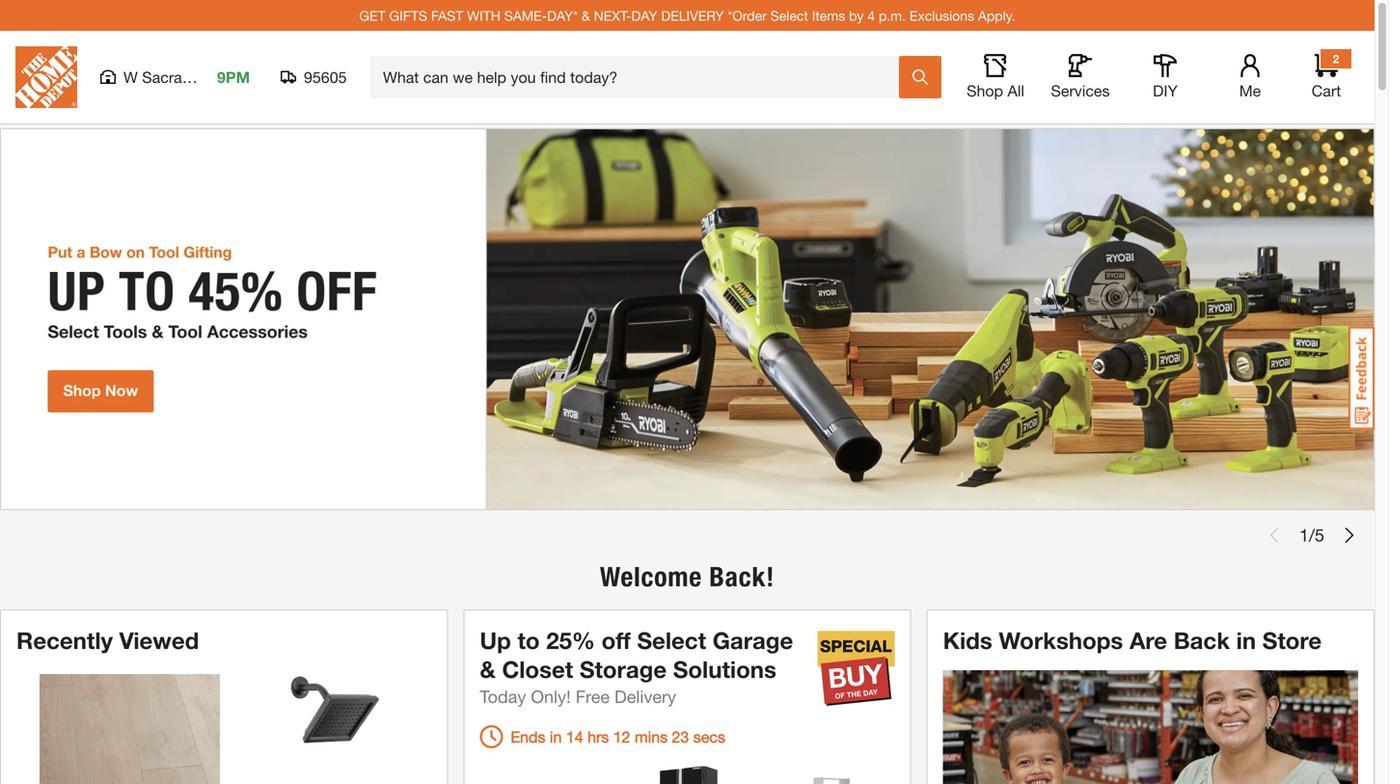 Task type: describe. For each thing, give the bounding box(es) containing it.
& for closet
[[480, 656, 496, 683]]

french oak lombard 20 mil 9.1 in. x 60 in. click lock waterproof luxury vinyl plank flooring (30.5 sq. ft./case) image
[[40, 674, 220, 784]]

25%
[[546, 627, 595, 654]]

shop
[[967, 82, 1003, 100]]

4
[[868, 7, 875, 23]]

gifts
[[389, 7, 427, 23]]

kids workshops image
[[943, 671, 1358, 784]]

0 vertical spatial select
[[771, 7, 808, 23]]

all
[[1008, 82, 1025, 100]]

2
[[1333, 52, 1339, 66]]

geist single-handle 1-spray shower faucet in matte black (valve included) image
[[235, 674, 416, 784]]

off
[[602, 627, 631, 654]]

14
[[566, 728, 583, 746]]

closet
[[502, 656, 573, 683]]

*order
[[728, 7, 767, 23]]

workshops
[[999, 627, 1123, 654]]

diy button
[[1135, 54, 1196, 100]]

to
[[518, 627, 540, 654]]

up to 25% off select garage & closet storage solutions today only! free delivery
[[480, 627, 793, 707]]

95605
[[304, 68, 347, 86]]

delivery
[[661, 7, 724, 23]]

me button
[[1219, 54, 1281, 100]]

free delivery
[[576, 686, 676, 707]]

up
[[480, 627, 511, 654]]

secs
[[693, 728, 725, 746]]

p.m.
[[879, 7, 906, 23]]

1 / 5
[[1300, 525, 1325, 546]]

feedback link image
[[1349, 326, 1375, 430]]

next-
[[594, 7, 631, 23]]

by
[[849, 7, 864, 23]]

today only!
[[480, 686, 571, 707]]

ends in 14 hrs 12 mins 23 secs
[[511, 728, 725, 746]]

garage
[[713, 627, 793, 654]]

5
[[1315, 525, 1325, 546]]

back!
[[709, 561, 775, 593]]

& for next-
[[582, 7, 590, 23]]

9pm
[[217, 68, 250, 86]]

apply.
[[978, 7, 1016, 23]]

hrs
[[588, 728, 609, 746]]

storage
[[580, 656, 667, 683]]

w sacramento 9pm
[[123, 68, 250, 86]]

store
[[1263, 627, 1322, 654]]

shop all button
[[965, 54, 1027, 100]]

12
[[613, 728, 631, 746]]



Task type: vqa. For each thing, say whether or not it's contained in the screenshot.
topmost the in
yes



Task type: locate. For each thing, give the bounding box(es) containing it.
recently
[[16, 627, 113, 654]]

with
[[467, 7, 501, 23]]

in
[[1237, 627, 1256, 654], [550, 728, 562, 746]]

w
[[123, 68, 138, 86]]

95605 button
[[281, 68, 347, 87]]

shop all
[[967, 82, 1025, 100]]

ends
[[511, 728, 546, 746]]

solutions
[[673, 656, 777, 683]]

back
[[1174, 627, 1230, 654]]

the home depot logo image
[[15, 46, 77, 108]]

img for put a bow on tool gifting up to 45% off select tools & tool accessories image
[[0, 128, 1375, 510]]

kids
[[943, 627, 993, 654]]

welcome back!
[[600, 561, 775, 593]]

23
[[672, 728, 689, 746]]

1 horizontal spatial in
[[1237, 627, 1256, 654]]

1 vertical spatial select
[[637, 627, 706, 654]]

garage cabinets & workbenches product image image
[[628, 764, 747, 784]]

get gifts fast with same-day* & next-day delivery *order select items by 4 p.m. exclusions apply.
[[359, 7, 1016, 23]]

select left items
[[771, 7, 808, 23]]

in right back
[[1237, 627, 1256, 654]]

this is the first slide image
[[1267, 528, 1282, 543]]

sacramento
[[142, 68, 226, 86]]

viewed
[[119, 627, 199, 654]]

1 vertical spatial in
[[550, 728, 562, 746]]

0 horizontal spatial &
[[480, 656, 496, 683]]

& inside the up to 25% off select garage & closet storage solutions today only! free delivery
[[480, 656, 496, 683]]

closet storage systems product image image
[[766, 764, 886, 784]]

& right the day* at the top of the page
[[582, 7, 590, 23]]

mins
[[635, 728, 668, 746]]

special buy logo image
[[818, 630, 895, 707]]

1 horizontal spatial &
[[582, 7, 590, 23]]

services button
[[1050, 54, 1111, 100]]

0 vertical spatial &
[[582, 7, 590, 23]]

cart
[[1312, 82, 1341, 100]]

1
[[1300, 525, 1309, 546]]

kids workshops are back in store
[[943, 627, 1322, 654]]

1 vertical spatial &
[[480, 656, 496, 683]]

& down up
[[480, 656, 496, 683]]

get
[[359, 7, 386, 23]]

select inside the up to 25% off select garage & closet storage solutions today only! free delivery
[[637, 627, 706, 654]]

/
[[1309, 525, 1315, 546]]

fast
[[431, 7, 463, 23]]

same-
[[504, 7, 547, 23]]

What can we help you find today? search field
[[383, 57, 898, 97]]

next slide image
[[1342, 528, 1357, 543]]

services
[[1051, 82, 1110, 100]]

day
[[631, 7, 657, 23]]

1 horizontal spatial select
[[771, 7, 808, 23]]

items
[[812, 7, 845, 23]]

0 horizontal spatial select
[[637, 627, 706, 654]]

&
[[582, 7, 590, 23], [480, 656, 496, 683]]

me
[[1239, 82, 1261, 100]]

select right off
[[637, 627, 706, 654]]

select
[[771, 7, 808, 23], [637, 627, 706, 654]]

exclusions
[[910, 7, 974, 23]]

diy
[[1153, 82, 1178, 100]]

in left the 14
[[550, 728, 562, 746]]

day*
[[547, 7, 578, 23]]

0 horizontal spatial in
[[550, 728, 562, 746]]

are
[[1130, 627, 1167, 654]]

welcome
[[600, 561, 702, 593]]

0 vertical spatial in
[[1237, 627, 1256, 654]]

cart 2
[[1312, 52, 1341, 100]]

recently viewed
[[16, 627, 199, 654]]



